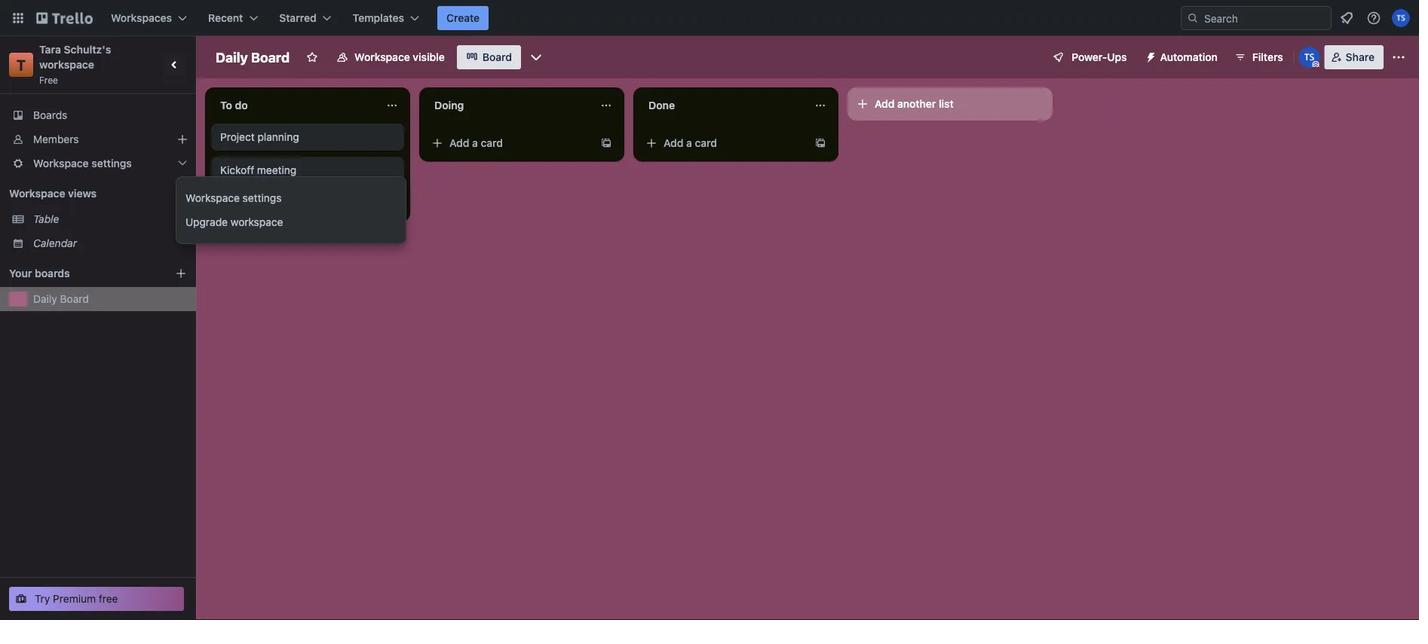 Task type: describe. For each thing, give the bounding box(es) containing it.
tara schultz (taraschultz7) image inside primary "element"
[[1392, 9, 1410, 27]]

doing
[[434, 99, 464, 112]]

a for doing
[[472, 137, 478, 149]]

0 horizontal spatial board
[[60, 293, 89, 305]]

a for done
[[686, 137, 692, 149]]

filters
[[1253, 51, 1283, 63]]

free
[[39, 75, 58, 85]]

card for done
[[695, 137, 717, 149]]

card for to do
[[267, 197, 289, 210]]

project planning link
[[220, 130, 395, 145]]

workspace up table
[[9, 187, 65, 200]]

show menu image
[[1392, 50, 1407, 65]]

power-
[[1072, 51, 1107, 63]]

a for to do
[[258, 197, 264, 210]]

add for doing
[[450, 137, 469, 149]]

Done text field
[[640, 94, 806, 118]]

table link
[[33, 212, 187, 227]]

calendar link
[[33, 236, 187, 251]]

add a card for doing
[[450, 137, 503, 149]]

workspace visible
[[355, 51, 445, 63]]

calendar
[[33, 237, 77, 250]]

boards link
[[0, 103, 196, 127]]

tara schultz's workspace free
[[39, 43, 114, 85]]

your boards with 1 items element
[[9, 265, 152, 283]]

workspace settings inside workspace settings dropdown button
[[33, 157, 132, 170]]

To do text field
[[211, 94, 377, 118]]

add a card button for done
[[640, 131, 809, 155]]

starred
[[279, 12, 317, 24]]

workspace settings link
[[176, 186, 424, 210]]

card for doing
[[481, 137, 503, 149]]

project
[[220, 131, 255, 143]]

premium
[[53, 593, 96, 606]]

automation
[[1160, 51, 1218, 63]]

try
[[35, 593, 50, 606]]

t link
[[9, 53, 33, 77]]

1 horizontal spatial settings
[[243, 192, 282, 204]]

back to home image
[[36, 6, 93, 30]]

to do
[[220, 99, 248, 112]]

workspace inside button
[[355, 51, 410, 63]]

upgrade workspace link
[[176, 210, 424, 235]]

boards
[[35, 267, 70, 280]]

recent
[[208, 12, 243, 24]]

power-ups
[[1072, 51, 1127, 63]]

add for to do
[[235, 197, 255, 210]]

do
[[235, 99, 248, 112]]

visible
[[413, 51, 445, 63]]

add a card button for doing
[[425, 131, 594, 155]]

daily board inside daily board link
[[33, 293, 89, 305]]

add for done
[[664, 137, 684, 149]]

try premium free
[[35, 593, 118, 606]]

open information menu image
[[1367, 11, 1382, 26]]

board inside text field
[[251, 49, 290, 65]]

workspaces button
[[102, 6, 196, 30]]

views
[[68, 187, 97, 200]]

create
[[447, 12, 480, 24]]

templates
[[353, 12, 404, 24]]

your
[[9, 267, 32, 280]]

star or unstar board image
[[306, 51, 318, 63]]

starred button
[[270, 6, 341, 30]]

workspace views
[[9, 187, 97, 200]]

create from template… image for to do
[[386, 198, 398, 210]]

upgrade
[[186, 216, 228, 229]]



Task type: vqa. For each thing, say whether or not it's contained in the screenshot.
"1 Notification" icon
no



Task type: locate. For each thing, give the bounding box(es) containing it.
workspace down tara
[[39, 58, 94, 71]]

meeting
[[257, 164, 297, 176]]

Doing text field
[[425, 94, 591, 118]]

daily board down the boards
[[33, 293, 89, 305]]

workspace down templates popup button
[[355, 51, 410, 63]]

workspace settings up upgrade workspace
[[186, 192, 282, 204]]

1 horizontal spatial card
[[481, 137, 503, 149]]

customize views image
[[529, 50, 544, 65]]

1 vertical spatial settings
[[243, 192, 282, 204]]

1 horizontal spatial create from template… image
[[600, 137, 612, 149]]

workspace
[[39, 58, 94, 71], [231, 216, 283, 229]]

add down done
[[664, 137, 684, 149]]

workspace settings button
[[0, 152, 196, 176]]

create button
[[437, 6, 489, 30]]

1 horizontal spatial daily
[[216, 49, 248, 65]]

2 horizontal spatial card
[[695, 137, 717, 149]]

add
[[875, 98, 895, 110], [450, 137, 469, 149], [664, 137, 684, 149], [235, 197, 255, 210]]

daily
[[216, 49, 248, 65], [33, 293, 57, 305]]

search image
[[1187, 12, 1199, 24]]

2 horizontal spatial create from template… image
[[815, 137, 827, 149]]

board left star or unstar board image
[[251, 49, 290, 65]]

add a card down kickoff meeting
[[235, 197, 289, 210]]

add a card button
[[425, 131, 594, 155], [640, 131, 809, 155], [211, 192, 380, 216]]

done
[[649, 99, 675, 112]]

kickoff
[[220, 164, 254, 176]]

try premium free button
[[9, 588, 184, 612]]

0 vertical spatial daily board
[[216, 49, 290, 65]]

a up upgrade workspace
[[258, 197, 264, 210]]

daily board inside board name text field
[[216, 49, 290, 65]]

a down the 'doing' text box
[[472, 137, 478, 149]]

create from template… image for done
[[815, 137, 827, 149]]

planning
[[258, 131, 299, 143]]

workspace navigation collapse icon image
[[164, 54, 186, 75]]

workspace down workspace settings link
[[231, 216, 283, 229]]

0 horizontal spatial workspace
[[39, 58, 94, 71]]

0 notifications image
[[1338, 9, 1356, 27]]

2 horizontal spatial a
[[686, 137, 692, 149]]

t
[[16, 56, 26, 74]]

2 horizontal spatial add a card
[[664, 137, 717, 149]]

daily board down recent popup button
[[216, 49, 290, 65]]

settings inside dropdown button
[[91, 157, 132, 170]]

schultz's
[[64, 43, 111, 56]]

primary element
[[0, 0, 1419, 36]]

board down your boards with 1 items element
[[60, 293, 89, 305]]

Search field
[[1199, 7, 1331, 29]]

2 horizontal spatial board
[[483, 51, 512, 63]]

add inside button
[[875, 98, 895, 110]]

1 vertical spatial daily board
[[33, 293, 89, 305]]

add a card for to do
[[235, 197, 289, 210]]

upgrade workspace
[[186, 216, 283, 229]]

add board image
[[175, 268, 187, 280]]

1 horizontal spatial workspace settings
[[186, 192, 282, 204]]

boards
[[33, 109, 67, 121]]

card down done text field
[[695, 137, 717, 149]]

0 vertical spatial daily
[[216, 49, 248, 65]]

power-ups button
[[1042, 45, 1136, 69]]

ups
[[1107, 51, 1127, 63]]

add another list button
[[848, 87, 1053, 121]]

add a card down doing
[[450, 137, 503, 149]]

add a card button for to do
[[211, 192, 380, 216]]

workspace visible button
[[327, 45, 454, 69]]

add a card button down the 'doing' text box
[[425, 131, 594, 155]]

1 vertical spatial tara schultz (taraschultz7) image
[[1299, 47, 1320, 68]]

a
[[472, 137, 478, 149], [686, 137, 692, 149], [258, 197, 264, 210]]

1 horizontal spatial add a card
[[450, 137, 503, 149]]

card
[[481, 137, 503, 149], [695, 137, 717, 149], [267, 197, 289, 210]]

kickoff meeting link
[[220, 163, 395, 178]]

1 horizontal spatial a
[[472, 137, 478, 149]]

workspaces
[[111, 12, 172, 24]]

create from template… image
[[600, 137, 612, 149], [815, 137, 827, 149], [386, 198, 398, 210]]

1 horizontal spatial board
[[251, 49, 290, 65]]

0 vertical spatial workspace settings
[[33, 157, 132, 170]]

filters button
[[1230, 45, 1288, 69]]

2 horizontal spatial add a card button
[[640, 131, 809, 155]]

kickoff meeting
[[220, 164, 297, 176]]

workspace settings down members link at the left top of page
[[33, 157, 132, 170]]

table
[[33, 213, 59, 226]]

board left customize views image
[[483, 51, 512, 63]]

automation button
[[1139, 45, 1227, 69]]

add a card button down the kickoff meeting link
[[211, 192, 380, 216]]

0 horizontal spatial daily
[[33, 293, 57, 305]]

card down the 'doing' text box
[[481, 137, 503, 149]]

settings down members link at the left top of page
[[91, 157, 132, 170]]

add left another
[[875, 98, 895, 110]]

1 vertical spatial workspace settings
[[186, 192, 282, 204]]

add down doing
[[450, 137, 469, 149]]

0 horizontal spatial daily board
[[33, 293, 89, 305]]

workspace settings
[[33, 157, 132, 170], [186, 192, 282, 204]]

add a card for done
[[664, 137, 717, 149]]

1 horizontal spatial add a card button
[[425, 131, 594, 155]]

board
[[251, 49, 290, 65], [483, 51, 512, 63], [60, 293, 89, 305]]

card up upgrade workspace link
[[267, 197, 289, 210]]

tara schultz (taraschultz7) image right 'open information menu' icon
[[1392, 9, 1410, 27]]

create from template… image for doing
[[600, 137, 612, 149]]

add up upgrade workspace
[[235, 197, 255, 210]]

workspace inside dropdown button
[[33, 157, 89, 170]]

0 horizontal spatial add a card
[[235, 197, 289, 210]]

tara schultz's workspace link
[[39, 43, 114, 71]]

sm image
[[1139, 45, 1160, 66]]

1 horizontal spatial daily board
[[216, 49, 290, 65]]

tara
[[39, 43, 61, 56]]

your boards
[[9, 267, 70, 280]]

1 horizontal spatial tara schultz (taraschultz7) image
[[1392, 9, 1410, 27]]

members link
[[0, 127, 196, 152]]

workspace up upgrade
[[186, 192, 240, 204]]

0 vertical spatial settings
[[91, 157, 132, 170]]

daily board link
[[33, 292, 187, 307]]

another
[[898, 98, 936, 110]]

0 horizontal spatial a
[[258, 197, 264, 210]]

add another list
[[875, 98, 954, 110]]

0 horizontal spatial create from template… image
[[386, 198, 398, 210]]

this member is an admin of this board. image
[[1313, 61, 1320, 68]]

recent button
[[199, 6, 267, 30]]

0 vertical spatial workspace
[[39, 58, 94, 71]]

board link
[[457, 45, 521, 69]]

0 horizontal spatial card
[[267, 197, 289, 210]]

templates button
[[344, 6, 428, 30]]

workspace
[[355, 51, 410, 63], [33, 157, 89, 170], [9, 187, 65, 200], [186, 192, 240, 204]]

workspace down "members"
[[33, 157, 89, 170]]

tara schultz (taraschultz7) image right filters
[[1299, 47, 1320, 68]]

0 horizontal spatial settings
[[91, 157, 132, 170]]

0 horizontal spatial workspace settings
[[33, 157, 132, 170]]

workspace settings inside workspace settings link
[[186, 192, 282, 204]]

add a card down done
[[664, 137, 717, 149]]

1 horizontal spatial workspace
[[231, 216, 283, 229]]

settings
[[91, 157, 132, 170], [243, 192, 282, 204]]

add a card button down done text field
[[640, 131, 809, 155]]

daily inside board name text field
[[216, 49, 248, 65]]

members
[[33, 133, 79, 146]]

share button
[[1325, 45, 1384, 69]]

daily down "your boards"
[[33, 293, 57, 305]]

Board name text field
[[208, 45, 297, 69]]

add a card
[[450, 137, 503, 149], [664, 137, 717, 149], [235, 197, 289, 210]]

project planning
[[220, 131, 299, 143]]

to
[[220, 99, 232, 112]]

workspace inside 'tara schultz's workspace free'
[[39, 58, 94, 71]]

0 vertical spatial tara schultz (taraschultz7) image
[[1392, 9, 1410, 27]]

list
[[939, 98, 954, 110]]

a down done text field
[[686, 137, 692, 149]]

0 horizontal spatial tara schultz (taraschultz7) image
[[1299, 47, 1320, 68]]

free
[[99, 593, 118, 606]]

tara schultz (taraschultz7) image
[[1392, 9, 1410, 27], [1299, 47, 1320, 68]]

daily board
[[216, 49, 290, 65], [33, 293, 89, 305]]

1 vertical spatial workspace
[[231, 216, 283, 229]]

share
[[1346, 51, 1375, 63]]

settings down kickoff meeting
[[243, 192, 282, 204]]

1 vertical spatial daily
[[33, 293, 57, 305]]

daily down recent popup button
[[216, 49, 248, 65]]

0 horizontal spatial add a card button
[[211, 192, 380, 216]]



